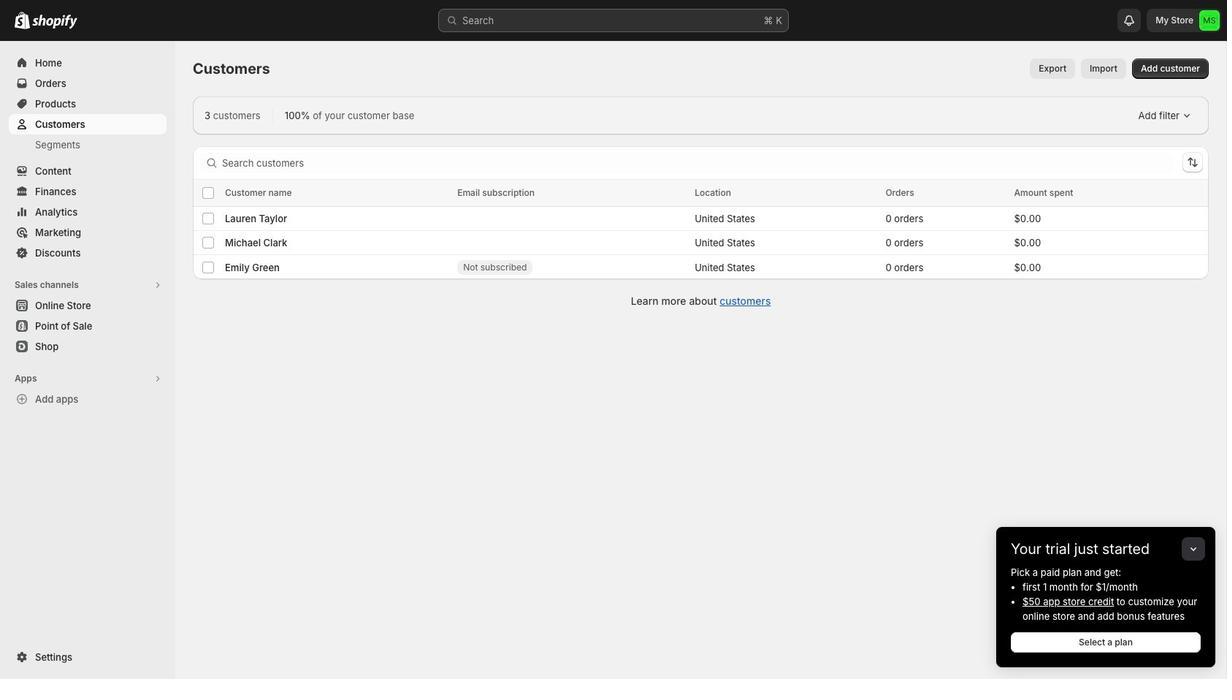 Task type: locate. For each thing, give the bounding box(es) containing it.
my store image
[[1200, 10, 1221, 31]]

shopify image
[[32, 15, 77, 29]]



Task type: describe. For each thing, give the bounding box(es) containing it.
shopify image
[[15, 12, 30, 29]]

Search customers text field
[[222, 152, 1175, 173]]



Task type: vqa. For each thing, say whether or not it's contained in the screenshot.
Search Customers text box
yes



